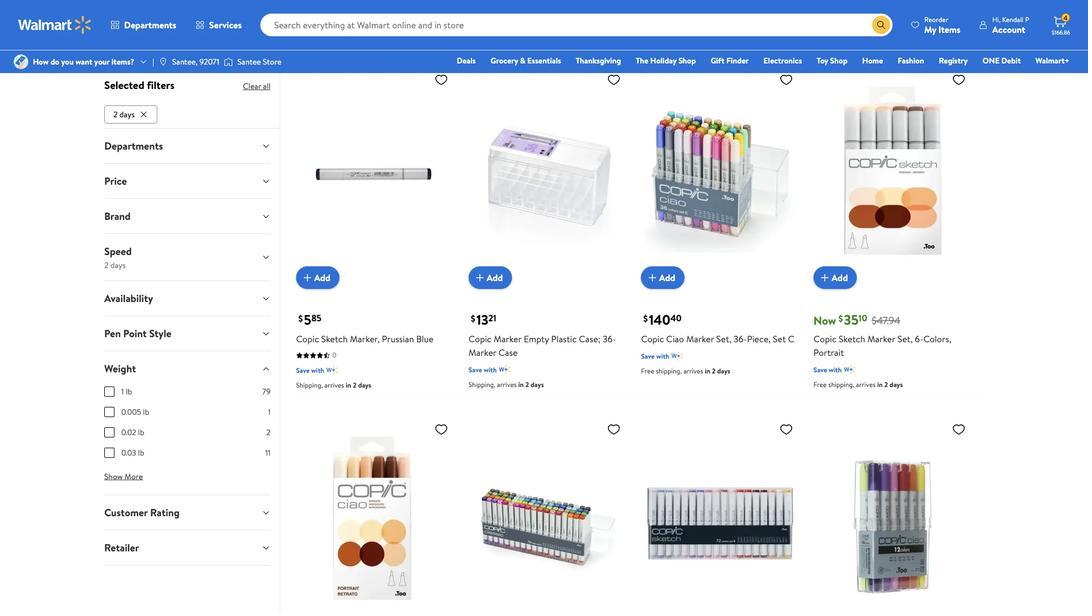 Task type: describe. For each thing, give the bounding box(es) containing it.
store
[[263, 56, 282, 67]]

save with down $ 5 85
[[296, 365, 324, 375]]

walmart plus image for 13
[[499, 364, 511, 375]]

copic for 5
[[296, 333, 319, 345]]

santee,
[[172, 56, 198, 67]]

santee, 92071
[[172, 56, 219, 67]]

marker right the 'ciao'
[[686, 333, 714, 345]]

$166.86
[[1052, 28, 1071, 36]]

copic ciao marker set, 36-piece, set c
[[641, 333, 795, 345]]

want
[[76, 56, 92, 67]]

grocery & essentials link
[[486, 54, 566, 67]]

pen point style tab
[[95, 316, 280, 351]]

lb for 0.03 lb
[[138, 447, 144, 458]]

13
[[477, 310, 489, 329]]

1 shop from the left
[[679, 55, 696, 66]]

2 down copic ciao marker set, 36-piece, set c
[[712, 366, 716, 376]]

price
[[104, 174, 127, 188]]

free for $47.94
[[814, 380, 827, 389]]

toy
[[817, 55, 829, 66]]

save for 140
[[641, 351, 655, 361]]

arrives down now $ 35 10 $47.94 copic sketch marker set, 6-colors, portrait at right bottom
[[856, 380, 876, 389]]

thanksgiving link
[[571, 54, 626, 67]]

$ inside now $ 35 10 $47.94 copic sketch marker set, 6-colors, portrait
[[839, 312, 843, 325]]

do
[[51, 56, 59, 67]]

add to cart image for 140
[[646, 271, 659, 284]]

3 add to cart image from the left
[[818, 271, 832, 284]]

6-
[[915, 333, 924, 345]]

0 vertical spatial walmart plus image
[[327, 15, 338, 26]]

items
[[939, 23, 961, 35]]

how
[[33, 56, 49, 67]]

now
[[814, 312, 836, 328]]

$ 140 40
[[644, 310, 682, 329]]

add button for 5
[[296, 266, 340, 289]]

40
[[671, 312, 682, 324]]

customer
[[104, 505, 148, 520]]

marker left case on the bottom
[[469, 346, 497, 359]]

0 vertical spatial departments button
[[101, 11, 186, 39]]

piece,
[[747, 333, 771, 345]]

1 horizontal spatial shipping, arrives in 2 days
[[469, 380, 544, 389]]

selected
[[104, 78, 144, 92]]

santee
[[237, 56, 261, 67]]

copic marker empty plastic case; 36-marker case image
[[469, 68, 625, 280]]

days down the copic marker empty plastic case; 36- marker case
[[531, 380, 544, 389]]

point
[[123, 326, 147, 341]]

4 add from the left
[[832, 271, 848, 284]]

prussian
[[382, 333, 414, 345]]

copic ciao artist marker set, 12-colors, basic image
[[814, 418, 971, 612]]

more
[[125, 471, 143, 482]]

retailer button
[[95, 530, 280, 565]]

free shipping, arrives in 2 days for 140
[[641, 366, 731, 376]]

retailer tab
[[95, 530, 280, 565]]

arrives down case on the bottom
[[497, 380, 517, 389]]

in down copic sketch marker, prussian blue
[[346, 380, 351, 390]]

speed 2 days
[[104, 244, 132, 270]]

hi, kendall p account
[[993, 14, 1029, 35]]

fashion link
[[893, 54, 930, 67]]

2 down the copic marker empty plastic case; 36- marker case
[[526, 380, 529, 389]]

3+
[[353, 31, 361, 40]]

free for 140
[[641, 366, 654, 376]]

in down now $ 35 10 $47.94 copic sketch marker set, 6-colors, portrait at right bottom
[[878, 380, 883, 389]]

reorder my items
[[925, 14, 961, 35]]

case
[[499, 346, 518, 359]]

0.005 lb
[[121, 406, 149, 417]]

arrives left 3+
[[325, 31, 344, 40]]

walmart+
[[1036, 55, 1070, 66]]

services button
[[186, 11, 251, 39]]

all
[[263, 80, 271, 92]]

customer rating tab
[[95, 495, 280, 530]]

departments inside tab
[[104, 139, 163, 153]]

in left 3+
[[346, 31, 351, 40]]

$ for 13
[[471, 312, 475, 325]]

days inside button
[[120, 109, 135, 120]]

now $ 35 10 $47.94 copic sketch marker set, 6-colors, portrait
[[814, 310, 952, 359]]

1 lb
[[121, 386, 132, 397]]

in down the copic marker empty plastic case; 36- marker case
[[518, 380, 524, 389]]

the
[[636, 55, 649, 66]]

10
[[859, 312, 868, 324]]

copic classic marker set, 72-piece set, a image
[[469, 418, 625, 612]]

140
[[649, 310, 671, 329]]

85
[[311, 312, 322, 324]]

with for $47.94
[[829, 365, 842, 374]]

marker up case on the bottom
[[494, 333, 522, 345]]

electronics link
[[759, 54, 807, 67]]

add to favorites list, copic sketch marker, prussian blue image
[[435, 73, 448, 87]]

blue
[[416, 333, 434, 345]]

save up shipping, arrives in 3+ days
[[296, 16, 310, 25]]

thanksgiving
[[576, 55, 621, 66]]

pen
[[104, 326, 121, 341]]

0
[[332, 350, 337, 360]]

weight
[[104, 361, 136, 376]]

electronics
[[764, 55, 802, 66]]

1 set, from the left
[[716, 333, 732, 345]]

with up shipping, arrives in 3+ days
[[311, 16, 324, 25]]

weight tab
[[95, 351, 280, 386]]

marker inside now $ 35 10 $47.94 copic sketch marker set, 6-colors, portrait
[[868, 333, 896, 345]]

show
[[104, 471, 123, 482]]

 image for santee store
[[224, 56, 233, 67]]

$47.94
[[872, 314, 901, 328]]

c
[[788, 333, 795, 345]]

toy shop
[[817, 55, 848, 66]]

1 sketch from the left
[[321, 333, 348, 345]]

79
[[262, 386, 271, 397]]

shipping, for 140
[[656, 366, 682, 376]]

days down now $ 35 10 $47.94 copic sketch marker set, 6-colors, portrait at right bottom
[[890, 380, 903, 389]]

days down copic sketch marker, prussian blue
[[358, 380, 371, 390]]

search icon image
[[877, 20, 886, 29]]

speed
[[104, 244, 132, 258]]

empty
[[524, 333, 549, 345]]

copic sketch marker, prussian blue
[[296, 333, 434, 345]]

applied filters section element
[[104, 78, 175, 92]]

weight button
[[95, 351, 280, 386]]

days down copic ciao marker set, 36-piece, set c
[[717, 366, 731, 376]]

4
[[1064, 13, 1068, 23]]

weight group
[[104, 386, 271, 467]]

walmart+ link
[[1031, 54, 1075, 67]]

$ 13 21
[[471, 310, 497, 329]]

2 shop from the left
[[830, 55, 848, 66]]

my
[[925, 23, 937, 35]]

days inside speed 2 days
[[110, 259, 126, 270]]

santee store
[[237, 56, 282, 67]]

0.03
[[121, 447, 136, 458]]

shipping, arrives in 3+ days
[[296, 31, 375, 40]]

hi,
[[993, 14, 1001, 24]]

price button
[[95, 164, 280, 198]]

add for 5
[[314, 271, 330, 284]]

arrives down the 'ciao'
[[684, 366, 703, 376]]

in down copic ciao marker set, 36-piece, set c
[[705, 366, 710, 376]]

0 horizontal spatial shipping, arrives in 2 days
[[296, 380, 371, 390]]

brand button
[[95, 199, 280, 233]]

 image for how do you want your items?
[[14, 54, 28, 69]]



Task type: vqa. For each thing, say whether or not it's contained in the screenshot.
the topmost "How"
no



Task type: locate. For each thing, give the bounding box(es) containing it.
1 vertical spatial walmart plus image
[[672, 350, 683, 362]]

lb
[[126, 386, 132, 397], [143, 406, 149, 417], [138, 427, 144, 438], [138, 447, 144, 458]]

departments button
[[101, 11, 186, 39], [95, 128, 280, 163]]

shipping, arrives in 2 days down case on the bottom
[[469, 380, 544, 389]]

lb for 1 lb
[[126, 386, 132, 397]]

35
[[844, 310, 859, 329]]

sketch up 0 at the left
[[321, 333, 348, 345]]

with for 13
[[484, 365, 497, 374]]

clear all
[[243, 80, 271, 92]]

add up 35
[[832, 271, 848, 284]]

$ left 140
[[644, 312, 648, 325]]

0 vertical spatial free
[[641, 366, 654, 376]]

customer rating button
[[95, 495, 280, 530]]

None checkbox
[[104, 386, 115, 397], [104, 407, 115, 417], [104, 427, 115, 437], [104, 386, 115, 397], [104, 407, 115, 417], [104, 427, 115, 437]]

copic sketch marker set, 72-piece set, b, v2 image
[[641, 418, 798, 612]]

4 add button from the left
[[814, 266, 857, 289]]

lb for 0.005 lb
[[143, 406, 149, 417]]

2 down now $ 35 10 $47.94 copic sketch marker set, 6-colors, portrait at right bottom
[[885, 380, 888, 389]]

save
[[296, 16, 310, 25], [641, 351, 655, 361], [469, 365, 482, 374], [814, 365, 827, 374], [296, 365, 310, 375]]

pen point style
[[104, 326, 171, 341]]

36- left set
[[734, 333, 747, 345]]

add to favorites list, copic sketch marker set, 6-colors, portrait image
[[952, 73, 966, 87]]

set
[[773, 333, 786, 345]]

style
[[149, 326, 171, 341]]

0 horizontal spatial shipping,
[[656, 366, 682, 376]]

2 days list item
[[104, 103, 160, 123]]

shipping, down the 'ciao'
[[656, 366, 682, 376]]

$ left the 13
[[471, 312, 475, 325]]

2 days button
[[104, 105, 157, 123]]

1 horizontal spatial set,
[[898, 333, 913, 345]]

gift
[[711, 55, 725, 66]]

add to favorites list, copic ciao artist marker set, 12-colors, basic image
[[952, 422, 966, 436]]

0.03 lb
[[121, 447, 144, 458]]

4 copic from the left
[[814, 333, 837, 345]]

with down $ 5 85
[[311, 365, 324, 375]]

add for 140
[[659, 271, 676, 284]]

0 horizontal spatial  image
[[14, 54, 28, 69]]

1 add from the left
[[314, 271, 330, 284]]

copic down '5' in the bottom left of the page
[[296, 333, 319, 345]]

0 horizontal spatial set,
[[716, 333, 732, 345]]

0 vertical spatial free shipping, arrives in 2 days
[[641, 366, 731, 376]]

4 $ from the left
[[839, 312, 843, 325]]

1 horizontal spatial 36-
[[734, 333, 747, 345]]

0.02
[[121, 427, 136, 438]]

Search search field
[[261, 14, 893, 36]]

save down the portrait on the right bottom
[[814, 365, 827, 374]]

3 add from the left
[[659, 271, 676, 284]]

1 vertical spatial departments
[[104, 139, 163, 153]]

1 add to cart image from the left
[[473, 271, 487, 284]]

save down '5' in the bottom left of the page
[[296, 365, 310, 375]]

$ left 35
[[839, 312, 843, 325]]

1 up 0.005
[[121, 386, 124, 397]]

2 add to cart image from the left
[[646, 271, 659, 284]]

services
[[209, 19, 242, 31]]

$ 5 85
[[298, 310, 322, 329]]

add to favorites list, copic classic marker set, 72-piece set, a image
[[607, 422, 621, 436]]

pen point style button
[[95, 316, 280, 351]]

set, left 6-
[[898, 333, 913, 345]]

2 horizontal spatial walmart plus image
[[672, 350, 683, 362]]

lb right 0.005
[[143, 406, 149, 417]]

p
[[1025, 14, 1029, 24]]

walmart plus image down now $ 35 10 $47.94 copic sketch marker set, 6-colors, portrait at right bottom
[[844, 364, 856, 375]]

deals
[[457, 55, 476, 66]]

set, inside now $ 35 10 $47.94 copic sketch marker set, 6-colors, portrait
[[898, 333, 913, 345]]

copic for 140
[[641, 333, 664, 345]]

 image
[[14, 54, 28, 69], [224, 56, 233, 67]]

2 inside weight group
[[266, 427, 271, 438]]

shipping, for $47.94
[[829, 380, 855, 389]]

2 copic from the left
[[469, 333, 492, 345]]

walmart plus image up shipping, arrives in 3+ days
[[327, 15, 338, 26]]

walmart plus image for 140
[[672, 350, 683, 362]]

0 horizontal spatial free shipping, arrives in 2 days
[[641, 366, 731, 376]]

free down the portrait on the right bottom
[[814, 380, 827, 389]]

copic for 13
[[469, 333, 492, 345]]

1 for 1 lb
[[121, 386, 124, 397]]

3 $ from the left
[[644, 312, 648, 325]]

clear all button
[[243, 77, 271, 95]]

1 $ from the left
[[298, 312, 303, 325]]

clear
[[243, 80, 261, 92]]

copic ciao marker set, 36-piece, set c image
[[641, 68, 798, 280]]

show more button
[[95, 467, 152, 486]]

1 vertical spatial free shipping, arrives in 2 days
[[814, 380, 903, 389]]

$ left '5' in the bottom left of the page
[[298, 312, 303, 325]]

marker down the $47.94
[[868, 333, 896, 345]]

2 down selected
[[113, 109, 118, 120]]

portrait
[[814, 346, 844, 359]]

2 down copic sketch marker, prussian blue
[[353, 380, 357, 390]]

one
[[983, 55, 1000, 66]]

holiday
[[651, 55, 677, 66]]

2 down "speed" in the top of the page
[[104, 259, 109, 270]]

free down 140
[[641, 366, 654, 376]]

set, left piece,
[[716, 333, 732, 345]]

save with for 13
[[469, 365, 497, 374]]

lb up 0.005
[[126, 386, 132, 397]]

save with down the 'ciao'
[[641, 351, 669, 361]]

your
[[94, 56, 110, 67]]

save with for 140
[[641, 351, 669, 361]]

free
[[641, 366, 654, 376], [814, 380, 827, 389]]

lb right 0.03
[[138, 447, 144, 458]]

add button up $ 140 40
[[641, 266, 685, 289]]

add to cart image up the 13
[[473, 271, 487, 284]]

add button for 13
[[469, 266, 512, 289]]

reorder
[[925, 14, 949, 24]]

1 horizontal spatial free
[[814, 380, 827, 389]]

$ inside the $ 13 21
[[471, 312, 475, 325]]

with down the portrait on the right bottom
[[829, 365, 842, 374]]

save with
[[296, 16, 324, 25], [641, 351, 669, 361], [469, 365, 497, 374], [814, 365, 842, 374], [296, 365, 324, 375]]

1 horizontal spatial shop
[[830, 55, 848, 66]]

0 horizontal spatial walmart plus image
[[327, 15, 338, 26]]

free shipping, arrives in 2 days
[[641, 366, 731, 376], [814, 380, 903, 389]]

0 vertical spatial departments
[[124, 19, 176, 31]]

36- inside the copic marker empty plastic case; 36- marker case
[[603, 333, 616, 345]]

walmart plus image
[[844, 364, 856, 375], [327, 364, 338, 376]]

2 vertical spatial walmart plus image
[[499, 364, 511, 375]]

free shipping, arrives in 2 days down the 'ciao'
[[641, 366, 731, 376]]

debit
[[1002, 55, 1021, 66]]

with for 140
[[657, 351, 669, 361]]

add to favorites list, copic ciao marker set, 6-colors, portrait image
[[435, 422, 448, 436]]

colors,
[[924, 333, 952, 345]]

1 horizontal spatial walmart plus image
[[499, 364, 511, 375]]

with down the 'ciao'
[[657, 351, 669, 361]]

finder
[[727, 55, 749, 66]]

add up 85
[[314, 271, 330, 284]]

 image right 92071 in the left of the page
[[224, 56, 233, 67]]

add button up 85
[[296, 266, 340, 289]]

walmart plus image down case on the bottom
[[499, 364, 511, 375]]

departments button up 'price' dropdown button
[[95, 128, 280, 163]]

1 36- from the left
[[603, 333, 616, 345]]

essentials
[[528, 55, 561, 66]]

walmart plus image
[[327, 15, 338, 26], [672, 350, 683, 362], [499, 364, 511, 375]]

with down the $ 13 21
[[484, 365, 497, 374]]

filters
[[147, 78, 175, 92]]

lb for 0.02 lb
[[138, 427, 144, 438]]

availability tab
[[95, 281, 280, 316]]

departments button up |
[[101, 11, 186, 39]]

how do you want your items?
[[33, 56, 134, 67]]

with
[[311, 16, 324, 25], [657, 351, 669, 361], [484, 365, 497, 374], [829, 365, 842, 374], [311, 365, 324, 375]]

copic down 140
[[641, 333, 664, 345]]

days right 3+
[[362, 31, 375, 40]]

brand
[[104, 209, 131, 223]]

add button up 21
[[469, 266, 512, 289]]

2 inside speed 2 days
[[104, 259, 109, 270]]

2 days
[[113, 109, 135, 120]]

add button for 140
[[641, 266, 685, 289]]

1 vertical spatial free
[[814, 380, 827, 389]]

registry
[[939, 55, 968, 66]]

2 set, from the left
[[898, 333, 913, 345]]

add to favorites list, copic ciao marker set, 36-piece, set c image
[[780, 73, 793, 87]]

1 horizontal spatial add to cart image
[[646, 271, 659, 284]]

add for 13
[[487, 271, 503, 284]]

arrives down 0 at the left
[[325, 380, 344, 390]]

1 horizontal spatial 1
[[268, 406, 271, 417]]

save down the 13
[[469, 365, 482, 374]]

free shipping, arrives in 2 days down the portrait on the right bottom
[[814, 380, 903, 389]]

1 for 1
[[268, 406, 271, 417]]

days down "speed" in the top of the page
[[110, 259, 126, 270]]

$ for 140
[[644, 312, 648, 325]]

0 vertical spatial 1
[[121, 386, 124, 397]]

toy shop link
[[812, 54, 853, 67]]

 image left how
[[14, 54, 28, 69]]

shipping, arrives in 2 days down 0 at the left
[[296, 380, 371, 390]]

$ inside $ 140 40
[[644, 312, 648, 325]]

add to favorites list, copic sketch marker set, 72-piece set, b, v2 image
[[780, 422, 793, 436]]

add to cart image
[[473, 271, 487, 284], [646, 271, 659, 284], [818, 271, 832, 284]]

copic inside the copic marker empty plastic case; 36- marker case
[[469, 333, 492, 345]]

plastic
[[551, 333, 577, 345]]

save with up shipping, arrives in 3+ days
[[296, 16, 324, 25]]

add button up now
[[814, 266, 857, 289]]

$ inside $ 5 85
[[298, 312, 303, 325]]

customer rating
[[104, 505, 180, 520]]

add to cart image
[[301, 271, 314, 284]]

case;
[[579, 333, 601, 345]]

save down 140
[[641, 351, 655, 361]]

availability button
[[95, 281, 280, 316]]

3 add button from the left
[[641, 266, 685, 289]]

2 inside 2 days button
[[113, 109, 118, 120]]

|
[[152, 56, 154, 67]]

1 horizontal spatial walmart plus image
[[844, 364, 856, 375]]

show more
[[104, 471, 143, 482]]

36- right case; at right bottom
[[603, 333, 616, 345]]

speed tab
[[95, 234, 280, 280]]

copic down the 13
[[469, 333, 492, 345]]

availability
[[104, 291, 153, 305]]

shop right the holiday
[[679, 55, 696, 66]]

$
[[298, 312, 303, 325], [471, 312, 475, 325], [644, 312, 648, 325], [839, 312, 843, 325]]

add to cart image up now
[[818, 271, 832, 284]]

add
[[314, 271, 330, 284], [487, 271, 503, 284], [659, 271, 676, 284], [832, 271, 848, 284]]

save with down the portrait on the right bottom
[[814, 365, 842, 374]]

copic ciao marker set, 6-colors, portrait image
[[296, 418, 453, 612]]

deals link
[[452, 54, 481, 67]]

one debit link
[[978, 54, 1026, 67]]

shipping, down the portrait on the right bottom
[[829, 380, 855, 389]]

2 up 11
[[266, 427, 271, 438]]

gift finder
[[711, 55, 749, 66]]

sketch inside now $ 35 10 $47.94 copic sketch marker set, 6-colors, portrait
[[839, 333, 866, 345]]

1 horizontal spatial  image
[[224, 56, 233, 67]]

walmart image
[[18, 16, 92, 34]]

5
[[304, 310, 311, 329]]

you
[[61, 56, 74, 67]]

retailer
[[104, 541, 139, 555]]

2 $ from the left
[[471, 312, 475, 325]]

add up 21
[[487, 271, 503, 284]]

days down selected
[[120, 109, 135, 120]]

&
[[520, 55, 526, 66]]

0.02 lb
[[121, 427, 144, 438]]

departments tab
[[95, 128, 280, 163]]

0 vertical spatial shipping,
[[656, 366, 682, 376]]

1 vertical spatial departments button
[[95, 128, 280, 163]]

save with down the 13
[[469, 365, 497, 374]]

gift finder link
[[706, 54, 754, 67]]

free shipping, arrives in 2 days for $47.94
[[814, 380, 903, 389]]

lb right 0.02
[[138, 427, 144, 438]]

registry link
[[934, 54, 973, 67]]

walmart plus image down 0 at the left
[[327, 364, 338, 376]]

1 copic from the left
[[296, 333, 319, 345]]

arrives
[[325, 31, 344, 40], [684, 366, 703, 376], [497, 380, 517, 389], [856, 380, 876, 389], [325, 380, 344, 390]]

1 add button from the left
[[296, 266, 340, 289]]

None checkbox
[[104, 448, 115, 458]]

add to cart image up 140
[[646, 271, 659, 284]]

the holiday shop
[[636, 55, 696, 66]]

0 horizontal spatial add to cart image
[[473, 271, 487, 284]]

set,
[[716, 333, 732, 345], [898, 333, 913, 345]]

home link
[[857, 54, 888, 67]]

add to cart image for 13
[[473, 271, 487, 284]]

0 horizontal spatial 36-
[[603, 333, 616, 345]]

1 horizontal spatial free shipping, arrives in 2 days
[[814, 380, 903, 389]]

add to favorites list, copic marker empty plastic case; 36-marker case image
[[607, 73, 621, 87]]

shop right toy
[[830, 55, 848, 66]]

2 horizontal spatial add to cart image
[[818, 271, 832, 284]]

copic sketch marker set, 6-colors, portrait image
[[814, 68, 971, 280]]

departments down 2 days button
[[104, 139, 163, 153]]

items?
[[112, 56, 134, 67]]

2 36- from the left
[[734, 333, 747, 345]]

21
[[489, 312, 497, 324]]

none checkbox inside weight group
[[104, 448, 115, 458]]

sketch
[[321, 333, 348, 345], [839, 333, 866, 345]]

Walmart Site-Wide search field
[[261, 14, 893, 36]]

 image
[[159, 57, 168, 66]]

1 down the 79
[[268, 406, 271, 417]]

departments up |
[[124, 19, 176, 31]]

rating
[[150, 505, 180, 520]]

add up 40
[[659, 271, 676, 284]]

brand tab
[[95, 199, 280, 233]]

1 vertical spatial shipping,
[[829, 380, 855, 389]]

copic up the portrait on the right bottom
[[814, 333, 837, 345]]

sketch down 35
[[839, 333, 866, 345]]

3 copic from the left
[[641, 333, 664, 345]]

account
[[993, 23, 1026, 35]]

save for $47.94
[[814, 365, 827, 374]]

0 horizontal spatial free
[[641, 366, 654, 376]]

2 add from the left
[[487, 271, 503, 284]]

copic marker empty plastic case; 36- marker case
[[469, 333, 616, 359]]

save with for $47.94
[[814, 365, 842, 374]]

$ for 5
[[298, 312, 303, 325]]

0 horizontal spatial walmart plus image
[[327, 364, 338, 376]]

ciao
[[666, 333, 684, 345]]

2 add button from the left
[[469, 266, 512, 289]]

price tab
[[95, 164, 280, 198]]

2 sketch from the left
[[839, 333, 866, 345]]

save for 13
[[469, 365, 482, 374]]

1 horizontal spatial shipping,
[[829, 380, 855, 389]]

1 vertical spatial 1
[[268, 406, 271, 417]]

0 horizontal spatial sketch
[[321, 333, 348, 345]]

0 horizontal spatial shop
[[679, 55, 696, 66]]

1 horizontal spatial sketch
[[839, 333, 866, 345]]

0 horizontal spatial 1
[[121, 386, 124, 397]]

walmart plus image down the 'ciao'
[[672, 350, 683, 362]]

copic inside now $ 35 10 $47.94 copic sketch marker set, 6-colors, portrait
[[814, 333, 837, 345]]

copic sketch marker, prussian blue image
[[296, 68, 453, 280]]



